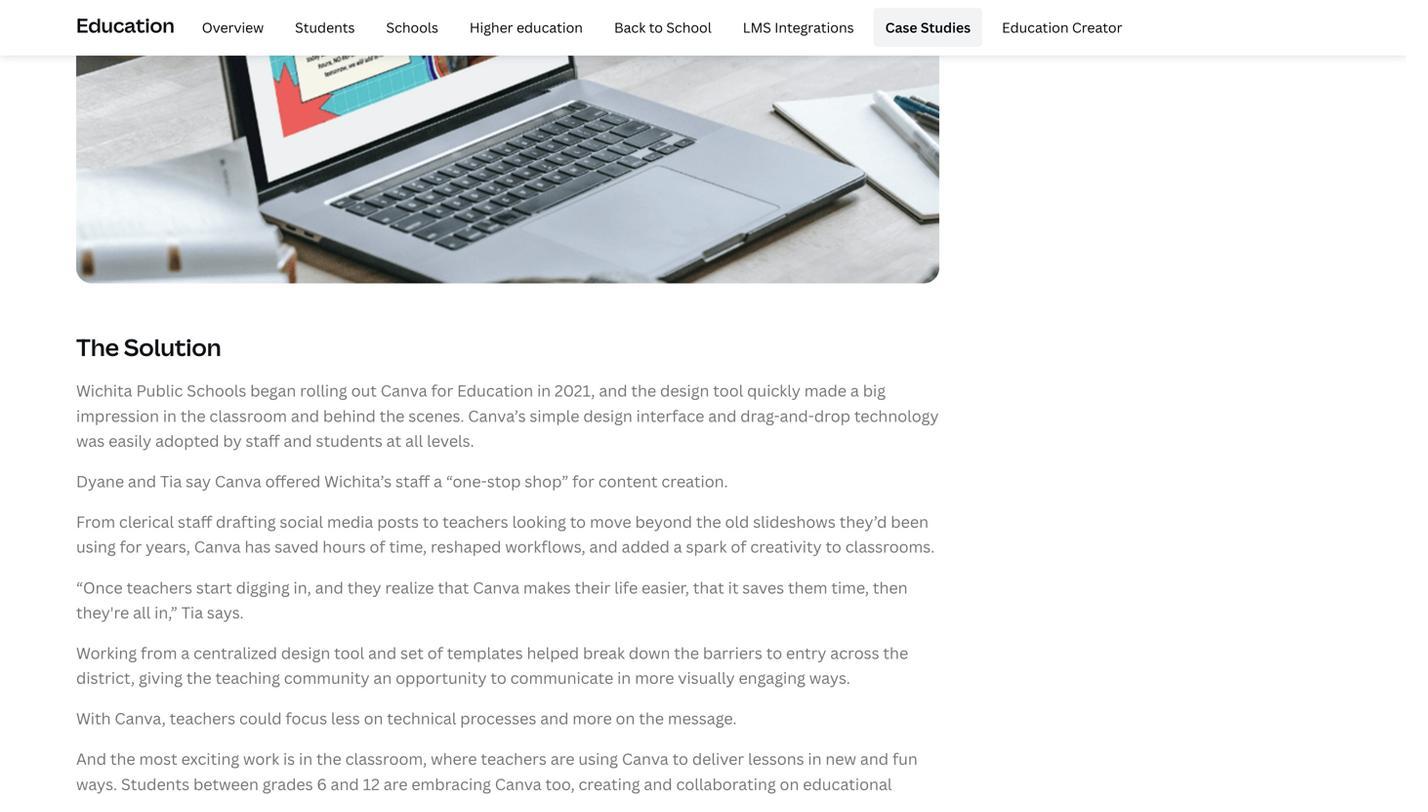 Task type: vqa. For each thing, say whether or not it's contained in the screenshot.
'Emoji' to the left
no



Task type: describe. For each thing, give the bounding box(es) containing it.
canva left too,
[[495, 774, 542, 795]]

easily
[[109, 431, 152, 452]]

canva,
[[115, 709, 166, 730]]

solution
[[124, 332, 221, 363]]

teachers inside and the most exciting work is in the classroom, where teachers are using canva to deliver lessons in new and fun ways. students between grades 6 and 12 are embracing canva too, creating and collaborating on educationa
[[481, 749, 547, 770]]

1 horizontal spatial on
[[616, 709, 635, 730]]

drag-
[[741, 406, 780, 427]]

an
[[373, 668, 392, 689]]

the right across
[[883, 643, 908, 664]]

out
[[351, 381, 377, 402]]

2021,
[[555, 381, 595, 402]]

simple
[[530, 406, 580, 427]]

wichita public schools began rolling out canva for education in 2021, and the design tool quickly made a big impression in the classroom and behind the scenes. canva's simple design interface and drag-and-drop technology was easily adopted by staff and students at all levels.
[[76, 381, 939, 452]]

district,
[[76, 668, 135, 689]]

higher education link
[[458, 8, 595, 47]]

where
[[431, 749, 477, 770]]

impression
[[76, 406, 159, 427]]

canva up creating
[[622, 749, 669, 770]]

lessons
[[748, 749, 804, 770]]

then
[[873, 577, 908, 598]]

overview link
[[190, 8, 276, 47]]

schools link
[[375, 8, 450, 47]]

6
[[317, 774, 327, 795]]

and left drag-
[[708, 406, 737, 427]]

back to school link
[[603, 8, 724, 47]]

offered
[[265, 471, 321, 492]]

tool inside working from a centralized design tool and set of templates helped break down the barriers to entry across the district, giving the teaching community an opportunity to communicate in more visually engaging ways.
[[334, 643, 364, 664]]

old
[[725, 512, 749, 533]]

staff inside the from clerical staff drafting social media posts to teachers looking to move beyond the old slideshows they'd been using for years, canva has saved hours of time, reshaped workflows, and added a spark of creativity to classrooms.
[[178, 512, 212, 533]]

rolling
[[300, 381, 347, 402]]

too,
[[545, 774, 575, 795]]

media
[[327, 512, 373, 533]]

to right posts
[[423, 512, 439, 533]]

move
[[590, 512, 632, 533]]

the up the adopted
[[181, 406, 206, 427]]

creation.
[[662, 471, 728, 492]]

added
[[622, 537, 670, 558]]

from
[[76, 512, 115, 533]]

higher
[[470, 18, 513, 36]]

saves
[[743, 577, 784, 598]]

opportunity
[[396, 668, 487, 689]]

from clerical staff drafting social media posts to teachers looking to move beyond the old slideshows they'd been using for years, canva has saved hours of time, reshaped workflows, and added a spark of creativity to classrooms.
[[76, 512, 935, 558]]

fun
[[893, 749, 918, 770]]

a inside wichita public schools began rolling out canva for education in 2021, and the design tool quickly made a big impression in the classroom and behind the scenes. canva's simple design interface and drag-and-drop technology was easily adopted by staff and students at all levels.
[[851, 381, 859, 402]]

technology
[[854, 406, 939, 427]]

staff inside wichita public schools began rolling out canva for education in 2021, and the design tool quickly made a big impression in the classroom and behind the scenes. canva's simple design interface and drag-and-drop technology was easily adopted by staff and students at all levels.
[[246, 431, 280, 452]]

message.
[[668, 709, 737, 730]]

all inside "once teachers start digging in, and they realize that canva makes their life easier, that it saves them time, then they're all in," tia says.
[[133, 602, 151, 623]]

with
[[76, 709, 111, 730]]

drop
[[814, 406, 851, 427]]

the left the message.
[[639, 709, 664, 730]]

in up simple
[[537, 381, 551, 402]]

ways. inside working from a centralized design tool and set of templates helped break down the barriers to entry across the district, giving the teaching community an opportunity to communicate in more visually engaging ways.
[[809, 668, 851, 689]]

"one-
[[446, 471, 487, 492]]

for inside wichita public schools began rolling out canva for education in 2021, and the design tool quickly made a big impression in the classroom and behind the scenes. canva's simple design interface and drag-and-drop technology was easily adopted by staff and students at all levels.
[[431, 381, 453, 402]]

says.
[[207, 602, 244, 623]]

slideshows
[[753, 512, 836, 533]]

big
[[863, 381, 886, 402]]

beyond
[[635, 512, 692, 533]]

life
[[614, 577, 638, 598]]

at
[[386, 431, 402, 452]]

spark
[[686, 537, 727, 558]]

teachers up exciting
[[170, 709, 236, 730]]

canva right say
[[215, 471, 261, 492]]

schools inside wichita public schools began rolling out canva for education in 2021, and the design tool quickly made a big impression in the classroom and behind the scenes. canva's simple design interface and drag-and-drop technology was easily adopted by staff and students at all levels.
[[187, 381, 246, 402]]

on inside and the most exciting work is in the classroom, where teachers are using canva to deliver lessons in new and fun ways. students between grades 6 and 12 are embracing canva too, creating and collaborating on educationa
[[780, 774, 799, 795]]

classrooms.
[[846, 537, 935, 558]]

2 that from the left
[[693, 577, 724, 598]]

time, inside "once teachers start digging in, and they realize that canva makes their life easier, that it saves them time, then they're all in," tia says.
[[831, 577, 869, 598]]

education for education
[[76, 12, 175, 38]]

and up clerical
[[128, 471, 156, 492]]

ways. inside and the most exciting work is in the classroom, where teachers are using canva to deliver lessons in new and fun ways. students between grades 6 and 12 are embracing canva too, creating and collaborating on educationa
[[76, 774, 117, 795]]

0 vertical spatial design
[[660, 381, 709, 402]]

giving
[[139, 668, 183, 689]]

all inside wichita public schools began rolling out canva for education in 2021, and the design tool quickly made a big impression in the classroom and behind the scenes. canva's simple design interface and drag-and-drop technology was easily adopted by staff and students at all levels.
[[405, 431, 423, 452]]

dyane and tia say canva offered wichita's staff a "one-stop shop" for content creation.
[[76, 471, 728, 492]]

realize
[[385, 577, 434, 598]]

case studies link
[[874, 8, 983, 47]]

in inside working from a centralized design tool and set of templates helped break down the barriers to entry across the district, giving the teaching community an opportunity to communicate in more visually engaging ways.
[[617, 668, 631, 689]]

could
[[239, 709, 282, 730]]

education
[[517, 18, 583, 36]]

to right back
[[649, 18, 663, 36]]

visually
[[678, 668, 735, 689]]

embracing
[[411, 774, 491, 795]]

2 horizontal spatial staff
[[396, 471, 430, 492]]

the up interface
[[631, 381, 656, 402]]

more inside working from a centralized design tool and set of templates helped break down the barriers to entry across the district, giving the teaching community an opportunity to communicate in more visually engaging ways.
[[635, 668, 674, 689]]

0 horizontal spatial of
[[370, 537, 385, 558]]

studies
[[921, 18, 971, 36]]

to inside and the most exciting work is in the classroom, where teachers are using canva to deliver lessons in new and fun ways. students between grades 6 and 12 are embracing canva too, creating and collaborating on educationa
[[673, 749, 689, 770]]

social
[[280, 512, 323, 533]]

to down they'd in the bottom of the page
[[826, 537, 842, 558]]

case studies
[[885, 18, 971, 36]]

the inside the from clerical staff drafting social media posts to teachers looking to move beyond the old slideshows they'd been using for years, canva has saved hours of time, reshaped workflows, and added a spark of creativity to classrooms.
[[696, 512, 721, 533]]

looking
[[512, 512, 566, 533]]

back to school
[[614, 18, 712, 36]]

and-
[[780, 406, 814, 427]]

wichita's
[[324, 471, 392, 492]]

creator
[[1072, 18, 1123, 36]]

time, inside the from clerical staff drafting social media posts to teachers looking to move beyond the old slideshows they'd been using for years, canva has saved hours of time, reshaped workflows, and added a spark of creativity to classrooms.
[[389, 537, 427, 558]]

canva inside "once teachers start digging in, and they realize that canva makes their life easier, that it saves them time, then they're all in," tia says.
[[473, 577, 520, 598]]

1 vertical spatial are
[[384, 774, 408, 795]]

workflows,
[[505, 537, 586, 558]]

classroom,
[[345, 749, 427, 770]]

been
[[891, 512, 929, 533]]

set
[[400, 643, 424, 664]]

overview
[[202, 18, 264, 36]]

2 horizontal spatial for
[[572, 471, 595, 492]]

clerical
[[119, 512, 174, 533]]

stop
[[487, 471, 521, 492]]

"once teachers start digging in, and they realize that canva makes their life easier, that it saves them time, then they're all in," tia says.
[[76, 577, 908, 623]]

deliver
[[692, 749, 744, 770]]

scenes.
[[409, 406, 464, 427]]

their
[[575, 577, 611, 598]]

integrations
[[775, 18, 854, 36]]

made
[[805, 381, 847, 402]]

the right giving on the left bottom of the page
[[186, 668, 212, 689]]

education inside wichita public schools began rolling out canva for education in 2021, and the design tool quickly made a big impression in the classroom and behind the scenes. canva's simple design interface and drag-and-drop technology was easily adopted by staff and students at all levels.
[[457, 381, 533, 402]]

say
[[186, 471, 211, 492]]

education creator
[[1002, 18, 1123, 36]]

hours
[[323, 537, 366, 558]]

1 vertical spatial more
[[573, 709, 612, 730]]



Task type: locate. For each thing, give the bounding box(es) containing it.
1 horizontal spatial ways.
[[809, 668, 851, 689]]

canva's
[[468, 406, 526, 427]]

for down clerical
[[120, 537, 142, 558]]

ways. down entry
[[809, 668, 851, 689]]

using up creating
[[579, 749, 618, 770]]

staff up years, in the bottom left of the page
[[178, 512, 212, 533]]

the up at
[[380, 406, 405, 427]]

and the most exciting work is in the classroom, where teachers are using canva to deliver lessons in new and fun ways. students between grades 6 and 12 are embracing canva too, creating and collaborating on educationa
[[76, 749, 918, 796]]

collaborating
[[676, 774, 776, 795]]

schools left higher
[[386, 18, 438, 36]]

teachers up reshaped
[[443, 512, 508, 533]]

and right creating
[[644, 774, 673, 795]]

0 vertical spatial for
[[431, 381, 453, 402]]

students inside and the most exciting work is in the classroom, where teachers are using canva to deliver lessons in new and fun ways. students between grades 6 and 12 are embracing canva too, creating and collaborating on educationa
[[121, 774, 190, 795]]

0 horizontal spatial staff
[[178, 512, 212, 533]]

a inside working from a centralized design tool and set of templates helped break down the barriers to entry across the district, giving the teaching community an opportunity to communicate in more visually engaging ways.
[[181, 643, 190, 664]]

the up 6 in the bottom of the page
[[316, 749, 342, 770]]

in,
[[294, 577, 311, 598]]

to
[[649, 18, 663, 36], [423, 512, 439, 533], [570, 512, 586, 533], [826, 537, 842, 558], [766, 643, 782, 664], [491, 668, 507, 689], [673, 749, 689, 770]]

all left the in,"
[[133, 602, 151, 623]]

1 horizontal spatial of
[[427, 643, 443, 664]]

1 vertical spatial using
[[579, 749, 618, 770]]

and up offered
[[284, 431, 312, 452]]

they'd
[[840, 512, 887, 533]]

2 vertical spatial staff
[[178, 512, 212, 533]]

education
[[76, 12, 175, 38], [1002, 18, 1069, 36], [457, 381, 533, 402]]

ways.
[[809, 668, 851, 689], [76, 774, 117, 795]]

between
[[193, 774, 259, 795]]

0 vertical spatial all
[[405, 431, 423, 452]]

and
[[599, 381, 628, 402], [291, 406, 319, 427], [708, 406, 737, 427], [284, 431, 312, 452], [128, 471, 156, 492], [589, 537, 618, 558], [315, 577, 344, 598], [368, 643, 397, 664], [540, 709, 569, 730], [860, 749, 889, 770], [331, 774, 359, 795], [644, 774, 673, 795]]

design up community
[[281, 643, 330, 664]]

for up the scenes.
[[431, 381, 453, 402]]

and right 6 in the bottom of the page
[[331, 774, 359, 795]]

1 horizontal spatial staff
[[246, 431, 280, 452]]

0 vertical spatial schools
[[386, 18, 438, 36]]

design down 2021, at the left of page
[[583, 406, 633, 427]]

staff
[[246, 431, 280, 452], [396, 471, 430, 492], [178, 512, 212, 533]]

school
[[666, 18, 712, 36]]

canva
[[381, 381, 427, 402], [215, 471, 261, 492], [194, 537, 241, 558], [473, 577, 520, 598], [622, 749, 669, 770], [495, 774, 542, 795]]

less
[[331, 709, 360, 730]]

templates
[[447, 643, 523, 664]]

using down the from
[[76, 537, 116, 558]]

content
[[598, 471, 658, 492]]

of right set
[[427, 643, 443, 664]]

1 horizontal spatial education
[[457, 381, 533, 402]]

1 vertical spatial staff
[[396, 471, 430, 492]]

they
[[347, 577, 381, 598]]

all right at
[[405, 431, 423, 452]]

staff up posts
[[396, 471, 430, 492]]

easier,
[[642, 577, 689, 598]]

and right 'in,' in the left bottom of the page
[[315, 577, 344, 598]]

processes
[[460, 709, 537, 730]]

break
[[583, 643, 625, 664]]

0 vertical spatial more
[[635, 668, 674, 689]]

0 horizontal spatial students
[[121, 774, 190, 795]]

most
[[139, 749, 177, 770]]

of inside working from a centralized design tool and set of templates helped break down the barriers to entry across the district, giving the teaching community an opportunity to communicate in more visually engaging ways.
[[427, 643, 443, 664]]

the right and
[[110, 749, 135, 770]]

1 vertical spatial ways.
[[76, 774, 117, 795]]

2 vertical spatial design
[[281, 643, 330, 664]]

them
[[788, 577, 828, 598]]

design up interface
[[660, 381, 709, 402]]

1 vertical spatial all
[[133, 602, 151, 623]]

using inside and the most exciting work is in the classroom, where teachers are using canva to deliver lessons in new and fun ways. students between grades 6 and 12 are embracing canva too, creating and collaborating on educationa
[[579, 749, 618, 770]]

all
[[405, 431, 423, 452], [133, 602, 151, 623]]

using
[[76, 537, 116, 558], [579, 749, 618, 770]]

menu bar containing overview
[[182, 8, 1134, 47]]

in down break on the bottom of page
[[617, 668, 631, 689]]

time, down posts
[[389, 537, 427, 558]]

0 horizontal spatial design
[[281, 643, 330, 664]]

are up too,
[[551, 749, 575, 770]]

on right "less"
[[364, 709, 383, 730]]

of
[[370, 537, 385, 558], [731, 537, 747, 558], [427, 643, 443, 664]]

across
[[830, 643, 880, 664]]

1 that from the left
[[438, 577, 469, 598]]

and down communicate
[[540, 709, 569, 730]]

the
[[76, 332, 119, 363]]

levels.
[[427, 431, 474, 452]]

to left move
[[570, 512, 586, 533]]

posts
[[377, 512, 419, 533]]

more down communicate
[[573, 709, 612, 730]]

students left schools link
[[295, 18, 355, 36]]

1 vertical spatial students
[[121, 774, 190, 795]]

a inside the from clerical staff drafting social media posts to teachers looking to move beyond the old slideshows they'd been using for years, canva has saved hours of time, reshaped workflows, and added a spark of creativity to classrooms.
[[674, 537, 682, 558]]

helped
[[527, 643, 579, 664]]

the
[[631, 381, 656, 402], [181, 406, 206, 427], [380, 406, 405, 427], [696, 512, 721, 533], [674, 643, 699, 664], [883, 643, 908, 664], [186, 668, 212, 689], [639, 709, 664, 730], [110, 749, 135, 770], [316, 749, 342, 770]]

0 vertical spatial staff
[[246, 431, 280, 452]]

0 horizontal spatial more
[[573, 709, 612, 730]]

for
[[431, 381, 453, 402], [572, 471, 595, 492], [120, 537, 142, 558]]

of down "old"
[[731, 537, 747, 558]]

1 horizontal spatial for
[[431, 381, 453, 402]]

adopted
[[155, 431, 219, 452]]

0 horizontal spatial ways.
[[76, 774, 117, 795]]

ways. down and
[[76, 774, 117, 795]]

and right 2021, at the left of page
[[599, 381, 628, 402]]

0 vertical spatial tool
[[713, 381, 743, 402]]

teachers up the in,"
[[126, 577, 192, 598]]

years,
[[146, 537, 190, 558]]

a left big on the right of the page
[[851, 381, 859, 402]]

0 vertical spatial are
[[551, 749, 575, 770]]

with canva, teachers could focus less on technical processes and more on the message.
[[76, 709, 737, 730]]

design inside working from a centralized design tool and set of templates helped break down the barriers to entry across the district, giving the teaching community an opportunity to communicate in more visually engaging ways.
[[281, 643, 330, 664]]

students
[[316, 431, 383, 452]]

from
[[141, 643, 177, 664]]

and up an
[[368, 643, 397, 664]]

1 vertical spatial schools
[[187, 381, 246, 402]]

canva inside the from clerical staff drafting social media posts to teachers looking to move beyond the old slideshows they'd been using for years, canva has saved hours of time, reshaped workflows, and added a spark of creativity to classrooms.
[[194, 537, 241, 558]]

1 horizontal spatial design
[[583, 406, 633, 427]]

community
[[284, 668, 370, 689]]

and down rolling
[[291, 406, 319, 427]]

tia right the in,"
[[181, 602, 203, 623]]

0 horizontal spatial time,
[[389, 537, 427, 558]]

and inside the from clerical staff drafting social media posts to teachers looking to move beyond the old slideshows they'd been using for years, canva has saved hours of time, reshaped workflows, and added a spark of creativity to classrooms.
[[589, 537, 618, 558]]

0 horizontal spatial for
[[120, 537, 142, 558]]

tool up drag-
[[713, 381, 743, 402]]

centralized
[[193, 643, 277, 664]]

1 horizontal spatial all
[[405, 431, 423, 452]]

and down move
[[589, 537, 618, 558]]

0 horizontal spatial are
[[384, 774, 408, 795]]

creating
[[579, 774, 640, 795]]

0 vertical spatial tia
[[160, 471, 182, 492]]

teachers down processes
[[481, 749, 547, 770]]

lms integrations link
[[731, 8, 866, 47]]

tool inside wichita public schools began rolling out canva for education in 2021, and the design tool quickly made a big impression in the classroom and behind the scenes. canva's simple design interface and drag-and-drop technology was easily adopted by staff and students at all levels.
[[713, 381, 743, 402]]

schools inside schools link
[[386, 18, 438, 36]]

and inside "once teachers start digging in, and they realize that canva makes their life easier, that it saves them time, then they're all in," tia says.
[[315, 577, 344, 598]]

1 vertical spatial tool
[[334, 643, 364, 664]]

down
[[629, 643, 670, 664]]

the up spark
[[696, 512, 721, 533]]

2 horizontal spatial education
[[1002, 18, 1069, 36]]

in down public
[[163, 406, 177, 427]]

and left fun
[[860, 749, 889, 770]]

canva inside wichita public schools began rolling out canva for education in 2021, and the design tool quickly made a big impression in the classroom and behind the scenes. canva's simple design interface and drag-and-drop technology was easily adopted by staff and students at all levels.
[[381, 381, 427, 402]]

creativity
[[750, 537, 822, 558]]

working
[[76, 643, 137, 664]]

"once
[[76, 577, 123, 598]]

case
[[885, 18, 918, 36]]

are right 12
[[384, 774, 408, 795]]

students down most
[[121, 774, 190, 795]]

0 vertical spatial students
[[295, 18, 355, 36]]

to up engaging
[[766, 643, 782, 664]]

students link
[[283, 8, 367, 47]]

design
[[660, 381, 709, 402], [583, 406, 633, 427], [281, 643, 330, 664]]

1 horizontal spatial more
[[635, 668, 674, 689]]

teachers inside "once teachers start digging in, and they realize that canva makes their life easier, that it saves them time, then they're all in," tia says.
[[126, 577, 192, 598]]

of down posts
[[370, 537, 385, 558]]

a right from at the bottom left
[[181, 643, 190, 664]]

to down 'templates' on the bottom left
[[491, 668, 507, 689]]

on down lessons
[[780, 774, 799, 795]]

schools
[[386, 18, 438, 36], [187, 381, 246, 402]]

canva down reshaped
[[473, 577, 520, 598]]

1 horizontal spatial time,
[[831, 577, 869, 598]]

time, left then
[[831, 577, 869, 598]]

tool up community
[[334, 643, 364, 664]]

0 vertical spatial ways.
[[809, 668, 851, 689]]

2 vertical spatial for
[[120, 537, 142, 558]]

1 horizontal spatial schools
[[386, 18, 438, 36]]

2 horizontal spatial design
[[660, 381, 709, 402]]

work
[[243, 749, 279, 770]]

and
[[76, 749, 106, 770]]

education for education creator
[[1002, 18, 1069, 36]]

0 horizontal spatial using
[[76, 537, 116, 558]]

2 horizontal spatial of
[[731, 537, 747, 558]]

menu bar
[[182, 8, 1134, 47]]

0 horizontal spatial education
[[76, 12, 175, 38]]

that
[[438, 577, 469, 598], [693, 577, 724, 598]]

using inside the from clerical staff drafting social media posts to teachers looking to move beyond the old slideshows they'd been using for years, canva has saved hours of time, reshaped workflows, and added a spark of creativity to classrooms.
[[76, 537, 116, 558]]

0 vertical spatial time,
[[389, 537, 427, 558]]

2 horizontal spatial on
[[780, 774, 799, 795]]

0 horizontal spatial tool
[[334, 643, 364, 664]]

on up creating
[[616, 709, 635, 730]]

shop"
[[525, 471, 569, 492]]

0 horizontal spatial all
[[133, 602, 151, 623]]

1 horizontal spatial using
[[579, 749, 618, 770]]

canva down 'drafting'
[[194, 537, 241, 558]]

schools up classroom
[[187, 381, 246, 402]]

dyane
[[76, 471, 124, 492]]

exciting
[[181, 749, 239, 770]]

1 vertical spatial tia
[[181, 602, 203, 623]]

for right shop"
[[572, 471, 595, 492]]

began
[[250, 381, 296, 402]]

focus
[[286, 709, 327, 730]]

0 horizontal spatial that
[[438, 577, 469, 598]]

drafting
[[216, 512, 276, 533]]

that left it
[[693, 577, 724, 598]]

communicate
[[510, 668, 614, 689]]

a left '"one-'
[[434, 471, 442, 492]]

teachers inside the from clerical staff drafting social media posts to teachers looking to move beyond the old slideshows they'd been using for years, canva has saved hours of time, reshaped workflows, and added a spark of creativity to classrooms.
[[443, 512, 508, 533]]

1 horizontal spatial are
[[551, 749, 575, 770]]

teaching
[[215, 668, 280, 689]]

tia inside "once teachers start digging in, and they realize that canva makes their life easier, that it saves them time, then they're all in," tia says.
[[181, 602, 203, 623]]

1 vertical spatial for
[[572, 471, 595, 492]]

digging
[[236, 577, 290, 598]]

1 vertical spatial design
[[583, 406, 633, 427]]

tool
[[713, 381, 743, 402], [334, 643, 364, 664]]

0 horizontal spatial schools
[[187, 381, 246, 402]]

for inside the from clerical staff drafting social media posts to teachers looking to move beyond the old slideshows they'd been using for years, canva has saved hours of time, reshaped workflows, and added a spark of creativity to classrooms.
[[120, 537, 142, 558]]

behind
[[323, 406, 376, 427]]

in left the new at the bottom right of page
[[808, 749, 822, 770]]

1 horizontal spatial students
[[295, 18, 355, 36]]

1 horizontal spatial tool
[[713, 381, 743, 402]]

the up 'visually'
[[674, 643, 699, 664]]

canva right out
[[381, 381, 427, 402]]

1 horizontal spatial that
[[693, 577, 724, 598]]

a left spark
[[674, 537, 682, 558]]

to left deliver
[[673, 749, 689, 770]]

entry
[[786, 643, 827, 664]]

12
[[363, 774, 380, 795]]

in right is at left
[[299, 749, 313, 770]]

0 vertical spatial using
[[76, 537, 116, 558]]

1 vertical spatial time,
[[831, 577, 869, 598]]

0 horizontal spatial on
[[364, 709, 383, 730]]

staff down classroom
[[246, 431, 280, 452]]

and inside working from a centralized design tool and set of templates helped break down the barriers to entry across the district, giving the teaching community an opportunity to communicate in more visually engaging ways.
[[368, 643, 397, 664]]

by
[[223, 431, 242, 452]]

more down down
[[635, 668, 674, 689]]

that down reshaped
[[438, 577, 469, 598]]

tia left say
[[160, 471, 182, 492]]



